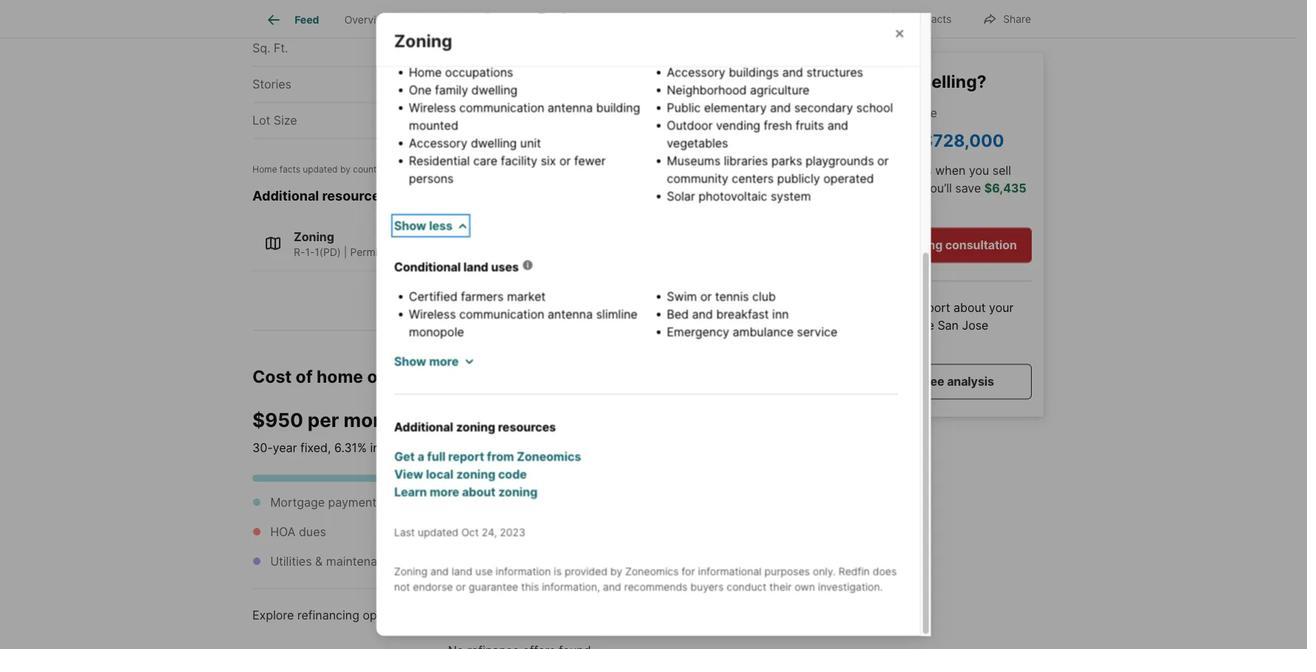 Task type: describe. For each thing, give the bounding box(es) containing it.
facts
[[280, 164, 300, 175]]

edit facts
[[904, 13, 952, 25]]

on
[[418, 164, 429, 175]]

.
[[485, 164, 487, 175]]

fewer
[[574, 154, 605, 168]]

building
[[596, 101, 640, 115]]

conditional land uses
[[394, 260, 519, 275]]

and down secondary
[[827, 119, 848, 133]]

zoning for zoning
[[394, 31, 452, 51]]

public facts
[[629, 13, 691, 26]]

hoa
[[270, 525, 296, 540]]

explore
[[252, 609, 294, 623]]

monopole
[[409, 325, 464, 340]]

show more
[[394, 355, 458, 369]]

wireless inside the certified farmers market wireless communication antenna slimline monopole
[[409, 308, 456, 322]]

dues
[[299, 525, 326, 540]]

0 vertical spatial care
[[464, 48, 488, 62]]

favorite button
[[780, 3, 865, 34]]

accessory buildings and structures neighborhood agriculture public elementary and secondary school outdoor vending fresh fruits and vegetables museums libraries parks playgrounds or community centers publicly operated solar photovoltaic system
[[667, 65, 893, 204]]

–
[[909, 130, 918, 150]]

market inside the "small certified farmers market child day care center (conditions) home occupations one family dwelling wireless communication antenna building mounted accessory dwelling unit residential care facility six or fewer persons"
[[538, 30, 577, 44]]

or inside 'accessory buildings and structures neighborhood agriculture public elementary and secondary school outdoor vending fresh fruits and vegetables museums libraries parks playgrounds or community centers publicly operated solar photovoltaic system'
[[877, 154, 889, 168]]

of-
[[513, 0, 530, 15]]

by inside zoning and land use information is provided by zoneomics for informational purposes only. redfin does not endorse or guarantee this information, and recommends buyers conduct their own investigation.
[[610, 566, 622, 578]]

r-
[[294, 246, 305, 258]]

cost
[[252, 367, 292, 387]]

refinancing
[[297, 609, 359, 623]]

conditional
[[394, 260, 460, 275]]

purposes
[[764, 566, 810, 578]]

operated
[[823, 172, 874, 186]]

value
[[859, 318, 889, 333]]

slimline
[[596, 308, 637, 322]]

from
[[487, 450, 514, 464]]

0 horizontal spatial 2023
[[463, 164, 485, 175]]

0 vertical spatial resources
[[322, 188, 387, 204]]

request a free analysis button
[[825, 364, 1032, 400]]

$950 per month
[[252, 409, 404, 432]]

updated inside zoning dialog
[[417, 527, 458, 539]]

with
[[825, 181, 848, 195]]

2023 inside zoning dialog
[[500, 527, 525, 539]]

selling
[[905, 238, 943, 252]]

their
[[769, 581, 792, 594]]

& for sale
[[543, 13, 549, 26]]

1(pd)
[[315, 246, 341, 258]]

baths
[[252, 5, 284, 19]]

0 horizontal spatial oct
[[431, 164, 446, 175]]

redfin
[[838, 566, 870, 578]]

buildings
[[728, 65, 779, 80]]

1 vertical spatial zoning
[[456, 468, 495, 482]]

fruits
[[795, 119, 824, 133]]

single-
[[404, 246, 438, 258]]

additional zoning resources
[[394, 420, 556, 435]]

plus,
[[894, 181, 921, 195]]

property details tab
[[403, 2, 506, 38]]

use
[[475, 566, 492, 578]]

show for show less
[[394, 219, 426, 233]]

sq. ft.
[[252, 41, 288, 55]]

$728,000
[[922, 130, 1004, 150]]

oct inside zoning dialog
[[461, 527, 478, 539]]

free
[[922, 375, 944, 389]]

history
[[570, 13, 604, 26]]

the
[[916, 318, 934, 333]]

system
[[770, 189, 811, 204]]

payment
[[328, 496, 377, 510]]

for
[[681, 566, 695, 578]]

zoning dialog
[[376, 0, 931, 637]]

mounted
[[409, 119, 458, 133]]

learn
[[394, 485, 427, 500]]

get an in-depth report about your home value and the
[[825, 301, 1014, 333]]

or inside zoning and land use information is provided by zoneomics for informational purposes only. redfin does not endorse or guarantee this information, and recommends buyers conduct their own investigation.
[[455, 581, 466, 594]]

ft.
[[274, 41, 288, 55]]

1973
[[763, 5, 790, 19]]

center
[[492, 48, 528, 62]]

schools tab
[[703, 2, 767, 38]]

edit
[[904, 13, 922, 25]]

small certified farmers market child day care center (conditions) home occupations one family dwelling wireless communication antenna building mounted accessory dwelling unit residential care facility six or fewer persons
[[409, 30, 640, 186]]

a for get
[[417, 450, 424, 464]]

and down the provided
[[603, 581, 621, 594]]

30-year fixed, 6.31% interest
[[252, 441, 413, 455]]

favorite
[[813, 13, 852, 25]]

report inside the get a full report from zoneomics view local zoning code learn more about zoning
[[448, 450, 484, 464]]

public inside tab
[[629, 13, 660, 26]]

certified
[[442, 30, 489, 44]]

request
[[862, 375, 909, 389]]

a for request
[[912, 375, 919, 389]]

schedule a selling consultation
[[839, 238, 1017, 252]]

1 vertical spatial dwelling
[[470, 136, 517, 151]]

buyers inside reach more buyers when you sell with redfin. plus, you'll save
[[894, 163, 932, 178]]

about inside the get a full report from zoneomics view local zoning code learn more about zoning
[[462, 485, 495, 500]]

overview
[[344, 13, 391, 26]]

show for show more
[[394, 355, 426, 369]]

permitted uses ("as-of-right")
[[394, 0, 567, 15]]

explore refinancing options button
[[252, 589, 790, 642]]

mortgage payment
[[270, 496, 377, 510]]

property details
[[416, 13, 493, 26]]

facts for public facts
[[663, 13, 691, 26]]

six
[[540, 154, 556, 168]]

persons
[[409, 172, 453, 186]]

price
[[909, 105, 937, 120]]

0 horizontal spatial by
[[340, 164, 350, 175]]

1 horizontal spatial uses
[[491, 260, 519, 275]]

30-
[[252, 441, 273, 455]]

property for property taxes
[[544, 496, 593, 510]]

and down agriculture
[[770, 101, 791, 115]]

get a full report from zoneomics link
[[394, 449, 898, 466]]

1 for stories
[[508, 77, 514, 92]]

market inside the certified farmers market wireless communication antenna slimline monopole
[[507, 290, 545, 304]]

additional for additional zoning resources
[[394, 420, 453, 435]]

school
[[856, 101, 893, 115]]

0 horizontal spatial home
[[317, 367, 363, 387]]

apn
[[529, 113, 553, 128]]

inn
[[772, 308, 789, 322]]

fixed,
[[300, 441, 331, 455]]

2 vertical spatial zoning
[[498, 485, 537, 500]]

zoning for zoning and land use information is provided by zoneomics for informational purposes only. redfin does not endorse or guarantee this information, and recommends buyers conduct their own investigation.
[[394, 566, 427, 578]]

informational
[[698, 566, 761, 578]]

overview tab
[[332, 2, 403, 38]]

libraries
[[724, 154, 768, 168]]

1 for baths
[[508, 5, 514, 19]]

provided
[[564, 566, 607, 578]]

community
[[667, 172, 728, 186]]

—
[[502, 113, 514, 128]]

communication inside the "small certified farmers market child day care center (conditions) home occupations one family dwelling wireless communication antenna building mounted accessory dwelling unit residential care facility six or fewer persons"
[[459, 101, 544, 115]]

code
[[498, 468, 527, 482]]

66504022
[[731, 113, 790, 128]]

view local zoning code link
[[394, 466, 898, 484]]

communication inside the certified farmers market wireless communication antenna slimline monopole
[[459, 308, 544, 322]]

public facts tab
[[616, 2, 703, 38]]

property taxes
[[544, 496, 626, 510]]

of for selling?
[[901, 71, 918, 92]]

home facts updated by county records on oct 27, 2023 .
[[252, 164, 487, 175]]



Task type: locate. For each thing, give the bounding box(es) containing it.
0 vertical spatial additional
[[252, 188, 319, 204]]

updated up additional resources
[[303, 164, 338, 175]]

1 vertical spatial public
[[667, 101, 700, 115]]

save
[[955, 181, 981, 195]]

centers
[[731, 172, 774, 186]]

antenna
[[547, 101, 593, 115], [547, 308, 593, 322]]

land left the use
[[451, 566, 472, 578]]

add for hoa dues
[[492, 525, 516, 540]]

or inside swim or tennis club bed and breakfast inn emergency ambulance service
[[700, 290, 712, 304]]

& left tax
[[543, 13, 549, 26]]

0 horizontal spatial report
[[448, 450, 484, 464]]

accessory up residential
[[409, 136, 467, 151]]

1 communication from the top
[[459, 101, 544, 115]]

1 horizontal spatial oct
[[461, 527, 478, 539]]

& for utilities
[[315, 555, 323, 569]]

1 horizontal spatial home
[[825, 318, 856, 333]]

year
[[529, 5, 553, 19]]

get for get an in-depth report about your home value and the
[[825, 301, 844, 315]]

0 vertical spatial updated
[[303, 164, 338, 175]]

1 horizontal spatial by
[[610, 566, 622, 578]]

1 vertical spatial additional
[[394, 420, 453, 435]]

and up agriculture
[[782, 65, 803, 80]]

updated right last
[[417, 527, 458, 539]]

family,
[[438, 246, 472, 258]]

0 horizontal spatial facts
[[663, 13, 691, 26]]

1 vertical spatial add
[[492, 555, 516, 569]]

1 horizontal spatial resources
[[498, 420, 556, 435]]

2 horizontal spatial a
[[912, 375, 919, 389]]

schedule
[[839, 238, 893, 252]]

1 horizontal spatial report
[[916, 301, 950, 315]]

farmers up the center
[[492, 30, 535, 44]]

0 vertical spatial 2023
[[463, 164, 485, 175]]

uses down adu,
[[491, 260, 519, 275]]

1 wireless from the top
[[409, 101, 456, 115]]

redfin.
[[852, 181, 891, 195]]

1 down the center
[[508, 77, 514, 92]]

0 horizontal spatial uses
[[454, 0, 481, 15]]

home inside get an in-depth report about your home value and the
[[825, 318, 856, 333]]

facts left schools
[[663, 13, 691, 26]]

communication down occupations
[[459, 101, 544, 115]]

1 horizontal spatial a
[[896, 238, 902, 252]]

add up guarantee
[[492, 555, 516, 569]]

$558
[[487, 496, 516, 510]]

recommends
[[624, 581, 687, 594]]

0 horizontal spatial about
[[462, 485, 495, 500]]

tennis
[[715, 290, 749, 304]]

report up the
[[916, 301, 950, 315]]

museums
[[667, 154, 720, 168]]

1 vertical spatial farmers
[[461, 290, 503, 304]]

a inside the get a full report from zoneomics view local zoning code learn more about zoning
[[417, 450, 424, 464]]

adu,
[[475, 246, 500, 258]]

facts right edit
[[925, 13, 952, 25]]

thinking of selling?
[[825, 71, 987, 92]]

land
[[463, 260, 488, 275], [451, 566, 472, 578]]

a left full
[[417, 450, 424, 464]]

facts inside 'button'
[[925, 13, 952, 25]]

1 left sale
[[508, 5, 514, 19]]

home up the market.
[[825, 318, 856, 333]]

a for schedule
[[896, 238, 902, 252]]

does
[[872, 566, 896, 578]]

0 vertical spatial home
[[409, 65, 441, 80]]

1 horizontal spatial updated
[[417, 527, 458, 539]]

certified farmers market wireless communication antenna slimline monopole
[[409, 290, 637, 340]]

zoneomics
[[517, 450, 581, 464], [625, 566, 678, 578]]

1 horizontal spatial accessory
[[667, 65, 725, 80]]

explore refinancing options
[[252, 609, 404, 623]]

sale & tax history tab
[[506, 2, 616, 38]]

or inside the "small certified farmers market child day care center (conditions) home occupations one family dwelling wireless communication antenna building mounted accessory dwelling unit residential care facility six or fewer persons"
[[559, 154, 571, 168]]

2 vertical spatial a
[[417, 450, 424, 464]]

dwelling down occupations
[[471, 83, 517, 98]]

1 show from the top
[[394, 219, 426, 233]]

antenna inside the certified farmers market wireless communication antenna slimline monopole
[[547, 308, 593, 322]]

swim
[[667, 290, 697, 304]]

1 vertical spatial by
[[610, 566, 622, 578]]

0 horizontal spatial public
[[629, 13, 660, 26]]

sq.
[[252, 41, 270, 55]]

and inside swim or tennis club bed and breakfast inn emergency ambulance service
[[692, 308, 713, 322]]

2023 right 24,
[[500, 527, 525, 539]]

1 vertical spatial about
[[462, 485, 495, 500]]

wireless down certified
[[409, 308, 456, 322]]

show down monopole
[[394, 355, 426, 369]]

oct left 24,
[[461, 527, 478, 539]]

and inside get an in-depth report about your home value and the
[[892, 318, 913, 333]]

& right "utilities"
[[315, 555, 323, 569]]

of right cost
[[296, 367, 313, 387]]

about down from
[[462, 485, 495, 500]]

2023
[[463, 164, 485, 175], [500, 527, 525, 539]]

and up emergency
[[692, 308, 713, 322]]

0 vertical spatial more
[[862, 163, 891, 178]]

solar
[[667, 189, 695, 204]]

more up redfin.
[[862, 163, 891, 178]]

get up the view
[[394, 450, 415, 464]]

1 1 from the top
[[508, 5, 514, 19]]

market down commercial on the top of page
[[507, 290, 545, 304]]

report inside get an in-depth report about your home value and the
[[916, 301, 950, 315]]

sale
[[884, 105, 906, 120]]

more
[[862, 163, 891, 178], [429, 355, 458, 369], [429, 485, 459, 500]]

tab list
[[252, 0, 779, 38]]

and down the depth
[[892, 318, 913, 333]]

taxes
[[596, 496, 626, 510]]

outdoor
[[667, 119, 712, 133]]

and
[[782, 65, 803, 80], [770, 101, 791, 115], [827, 119, 848, 133], [692, 308, 713, 322], [892, 318, 913, 333], [430, 566, 448, 578], [603, 581, 621, 594]]

0 vertical spatial communication
[[459, 101, 544, 115]]

zoneomics up recommends at the bottom
[[625, 566, 678, 578]]

0 vertical spatial antenna
[[547, 101, 593, 115]]

0 vertical spatial show
[[394, 219, 426, 233]]

guarantee
[[468, 581, 518, 594]]

zoneomics inside the get a full report from zoneomics view local zoning code learn more about zoning
[[517, 450, 581, 464]]

0 vertical spatial add
[[492, 525, 516, 540]]

sell
[[993, 163, 1011, 178]]

vegetables
[[667, 136, 728, 151]]

0 vertical spatial &
[[543, 13, 549, 26]]

of up price
[[901, 71, 918, 92]]

0 vertical spatial 1
[[508, 5, 514, 19]]

antenna left slimline
[[547, 308, 593, 322]]

buyers
[[894, 163, 932, 178], [690, 581, 723, 594]]

cost of home ownership
[[252, 367, 455, 387]]

or down the $612,000
[[877, 154, 889, 168]]

more down local
[[429, 485, 459, 500]]

public inside 'accessory buildings and structures neighborhood agriculture public elementary and secondary school outdoor vending fresh fruits and vegetables museums libraries parks playgrounds or community centers publicly operated solar photovoltaic system'
[[667, 101, 700, 115]]

wireless up mounted on the top left of the page
[[409, 101, 456, 115]]

1 vertical spatial updated
[[417, 527, 458, 539]]

0 vertical spatial wireless
[[409, 101, 456, 115]]

additional down facts
[[252, 188, 319, 204]]

dwelling up .
[[470, 136, 517, 151]]

or right swim
[[700, 290, 712, 304]]

care right 27,
[[473, 154, 497, 168]]

property up small
[[416, 13, 458, 26]]

feed link
[[265, 11, 319, 29]]

more inside the get a full report from zoneomics view local zoning code learn more about zoning
[[429, 485, 459, 500]]

1 vertical spatial oct
[[461, 527, 478, 539]]

about
[[954, 301, 986, 315], [462, 485, 495, 500]]

1 horizontal spatial of
[[901, 71, 918, 92]]

0 horizontal spatial a
[[417, 450, 424, 464]]

or right six
[[559, 154, 571, 168]]

0 vertical spatial public
[[629, 13, 660, 26]]

1 vertical spatial buyers
[[690, 581, 723, 594]]

home left facts
[[252, 164, 277, 175]]

zoning down permitted
[[394, 31, 452, 51]]

0 horizontal spatial resources
[[322, 188, 387, 204]]

zoning r-1-1(pd) | permitted: single-family, adu, commercial
[[294, 230, 561, 258]]

swim or tennis club bed and breakfast inn emergency ambulance service
[[667, 290, 837, 340]]

1 add from the top
[[492, 525, 516, 540]]

land down adu,
[[463, 260, 488, 275]]

2 add from the top
[[492, 555, 516, 569]]

of
[[901, 71, 918, 92], [296, 367, 313, 387]]

1 vertical spatial care
[[473, 154, 497, 168]]

public right history
[[629, 13, 660, 26]]

home up the $950 per month
[[317, 367, 363, 387]]

about up jose
[[954, 301, 986, 315]]

1 vertical spatial resources
[[498, 420, 556, 435]]

1 vertical spatial 2023
[[500, 527, 525, 539]]

0 horizontal spatial property
[[416, 13, 458, 26]]

1 vertical spatial accessory
[[409, 136, 467, 151]]

1 vertical spatial uses
[[491, 260, 519, 275]]

0 vertical spatial oct
[[431, 164, 446, 175]]

0 vertical spatial zoning
[[394, 31, 452, 51]]

1 vertical spatial more
[[429, 355, 458, 369]]

1 horizontal spatial public
[[667, 101, 700, 115]]

show up single-
[[394, 219, 426, 233]]

|
[[344, 246, 347, 258]]

reach
[[825, 163, 859, 178]]

accessory inside the "small certified farmers market child day care center (conditions) home occupations one family dwelling wireless communication antenna building mounted accessory dwelling unit residential care facility six or fewer persons"
[[409, 136, 467, 151]]

consultation
[[945, 238, 1017, 252]]

photovoltaic
[[698, 189, 767, 204]]

child
[[409, 48, 437, 62]]

certified
[[409, 290, 457, 304]]

antenna left 'building' at the left top of the page
[[547, 101, 593, 115]]

analysis
[[947, 375, 994, 389]]

only.
[[813, 566, 835, 578]]

1 vertical spatial show
[[394, 355, 426, 369]]

sale
[[519, 13, 540, 26]]

1 horizontal spatial 2023
[[500, 527, 525, 539]]

zoning inside 'zoning r-1-1(pd) | permitted: single-family, adu, commercial'
[[294, 230, 334, 244]]

2023 right 27,
[[463, 164, 485, 175]]

0 vertical spatial get
[[825, 301, 844, 315]]

county
[[353, 164, 382, 175]]

1 vertical spatial market
[[507, 290, 545, 304]]

add for utilities & maintenance
[[492, 555, 516, 569]]

by right the provided
[[610, 566, 622, 578]]

buyers down for
[[690, 581, 723, 594]]

2 communication from the top
[[459, 308, 544, 322]]

1 vertical spatial wireless
[[409, 308, 456, 322]]

lot size
[[252, 113, 297, 128]]

0 horizontal spatial of
[[296, 367, 313, 387]]

get inside get an in-depth report about your home value and the
[[825, 301, 844, 315]]

wireless
[[409, 101, 456, 115], [409, 308, 456, 322]]

0 vertical spatial uses
[[454, 0, 481, 15]]

public up outdoor
[[667, 101, 700, 115]]

0 vertical spatial about
[[954, 301, 986, 315]]

less
[[429, 219, 452, 233]]

request a free analysis
[[862, 375, 994, 389]]

farmers inside the certified farmers market wireless communication antenna slimline monopole
[[461, 290, 503, 304]]

1 vertical spatial zoneomics
[[625, 566, 678, 578]]

(conditions)
[[531, 48, 597, 62]]

care up occupations
[[464, 48, 488, 62]]

1 vertical spatial antenna
[[547, 308, 593, 322]]

0 horizontal spatial zoneomics
[[517, 450, 581, 464]]

oct right on
[[431, 164, 446, 175]]

zoning element
[[394, 13, 470, 52]]

1 horizontal spatial property
[[544, 496, 593, 510]]

facts inside tab
[[663, 13, 691, 26]]

0 vertical spatial market
[[538, 30, 577, 44]]

0 horizontal spatial accessory
[[409, 136, 467, 151]]

get left "an"
[[825, 301, 844, 315]]

& inside sale & tax history tab
[[543, 13, 549, 26]]

show inside "dropdown button"
[[394, 219, 426, 233]]

additional inside zoning dialog
[[394, 420, 453, 435]]

1
[[508, 5, 514, 19], [508, 77, 514, 92]]

1 vertical spatial property
[[544, 496, 593, 510]]

uses up certified
[[454, 0, 481, 15]]

reach more buyers when you sell with redfin. plus, you'll save
[[825, 163, 1011, 195]]

depth
[[880, 301, 913, 315]]

additional for additional resources
[[252, 188, 319, 204]]

buyers inside zoning and land use information is provided by zoneomics for informational purposes only. redfin does not endorse or guarantee this information, and recommends buyers conduct their own investigation.
[[690, 581, 723, 594]]

communication down adu,
[[459, 308, 544, 322]]

show inside dropdown button
[[394, 355, 426, 369]]

of for home
[[296, 367, 313, 387]]

1 vertical spatial &
[[315, 555, 323, 569]]

get inside the get a full report from zoneomics view local zoning code learn more about zoning
[[394, 450, 415, 464]]

hoa dues
[[270, 525, 326, 540]]

vending
[[716, 119, 760, 133]]

0 vertical spatial zoning
[[456, 420, 495, 435]]

resources up from
[[498, 420, 556, 435]]

2 antenna from the top
[[547, 308, 593, 322]]

1 horizontal spatial facts
[[925, 13, 952, 25]]

1 vertical spatial of
[[296, 367, 313, 387]]

add down $558
[[492, 525, 516, 540]]

mortgage
[[270, 496, 325, 510]]

secondary
[[794, 101, 853, 115]]

information,
[[542, 581, 600, 594]]

facts for edit facts
[[925, 13, 952, 25]]

club
[[752, 290, 776, 304]]

1 antenna from the top
[[547, 101, 593, 115]]

2 show from the top
[[394, 355, 426, 369]]

more inside dropdown button
[[429, 355, 458, 369]]

by left county
[[340, 164, 350, 175]]

0 vertical spatial report
[[916, 301, 950, 315]]

accessory up neighborhood in the top right of the page
[[667, 65, 725, 80]]

0 horizontal spatial buyers
[[690, 581, 723, 594]]

conduct
[[726, 581, 766, 594]]

0 vertical spatial property
[[416, 13, 458, 26]]

1 vertical spatial communication
[[459, 308, 544, 322]]

0 horizontal spatial &
[[315, 555, 323, 569]]

about inside get an in-depth report about your home value and the
[[954, 301, 986, 315]]

zoning for zoning r-1-1(pd) | permitted: single-family, adu, commercial
[[294, 230, 334, 244]]

zoning up from
[[456, 420, 495, 435]]

wireless inside the "small certified farmers market child day care center (conditions) home occupations one family dwelling wireless communication antenna building mounted accessory dwelling unit residential care facility six or fewer persons"
[[409, 101, 456, 115]]

more down monopole
[[429, 355, 458, 369]]

commercial
[[503, 246, 561, 258]]

2 wireless from the top
[[409, 308, 456, 322]]

2 1 from the top
[[508, 77, 514, 92]]

1 horizontal spatial buyers
[[894, 163, 932, 178]]

0 vertical spatial accessory
[[667, 65, 725, 80]]

sale & tax history
[[519, 13, 604, 26]]

zoning up 1-
[[294, 230, 334, 244]]

land inside zoning and land use information is provided by zoneomics for informational purposes only. redfin does not endorse or guarantee this information, and recommends buyers conduct their own investigation.
[[451, 566, 472, 578]]

zoning down from
[[456, 468, 495, 482]]

property left taxes
[[544, 496, 593, 510]]

get a full report from zoneomics view local zoning code learn more about zoning
[[394, 450, 581, 500]]

1 vertical spatial report
[[448, 450, 484, 464]]

0 horizontal spatial home
[[252, 164, 277, 175]]

property for property details
[[416, 13, 458, 26]]

zoning down code
[[498, 485, 537, 500]]

last
[[394, 527, 415, 539]]

0 vertical spatial zoneomics
[[517, 450, 581, 464]]

buyers up plus,
[[894, 163, 932, 178]]

market down tax
[[538, 30, 577, 44]]

year
[[273, 441, 297, 455]]

0 vertical spatial home
[[825, 318, 856, 333]]

zoneomics inside zoning and land use information is provided by zoneomics for informational purposes only. redfin does not endorse or guarantee this information, and recommends buyers conduct their own investigation.
[[625, 566, 678, 578]]

antenna inside the "small certified farmers market child day care center (conditions) home occupations one family dwelling wireless communication antenna building mounted accessory dwelling unit residential care facility six or fewer persons"
[[547, 101, 593, 115]]

or right "endorse"
[[455, 581, 466, 594]]

2 vertical spatial zoning
[[394, 566, 427, 578]]

accessory inside 'accessory buildings and structures neighborhood agriculture public elementary and secondary school outdoor vending fresh fruits and vegetables museums libraries parks playgrounds or community centers publicly operated solar photovoltaic system'
[[667, 65, 725, 80]]

investigation.
[[818, 581, 883, 594]]

get for get a full report from zoneomics view local zoning code learn more about zoning
[[394, 450, 415, 464]]

resources inside zoning dialog
[[498, 420, 556, 435]]

tab list containing feed
[[252, 0, 779, 38]]

farmers inside the "small certified farmers market child day care center (conditions) home occupations one family dwelling wireless communication antenna building mounted accessory dwelling unit residential care facility six or fewer persons"
[[492, 30, 535, 44]]

1 vertical spatial home
[[252, 164, 277, 175]]

more for reach
[[862, 163, 891, 178]]

one
[[409, 83, 431, 98]]

zoning inside zoning element
[[394, 31, 452, 51]]

0 vertical spatial farmers
[[492, 30, 535, 44]]

0 vertical spatial a
[[896, 238, 902, 252]]

utilities
[[270, 555, 312, 569]]

additional up full
[[394, 420, 453, 435]]

0 vertical spatial by
[[340, 164, 350, 175]]

1 vertical spatial land
[[451, 566, 472, 578]]

report right full
[[448, 450, 484, 464]]

zoneomics up code
[[517, 450, 581, 464]]

service
[[797, 325, 837, 340]]

1 vertical spatial 1
[[508, 77, 514, 92]]

1 vertical spatial get
[[394, 450, 415, 464]]

fresh
[[763, 119, 792, 133]]

a left the "free"
[[912, 375, 919, 389]]

market.
[[825, 336, 866, 351]]

1 horizontal spatial about
[[954, 301, 986, 315]]

home down child
[[409, 65, 441, 80]]

edit facts button
[[871, 3, 964, 34]]

property inside tab
[[416, 13, 458, 26]]

1 horizontal spatial home
[[409, 65, 441, 80]]

0 horizontal spatial get
[[394, 450, 415, 464]]

zoning up not
[[394, 566, 427, 578]]

more inside reach more buyers when you sell with redfin. plus, you'll save
[[862, 163, 891, 178]]

0 vertical spatial land
[[463, 260, 488, 275]]

a left selling
[[896, 238, 902, 252]]

more for show
[[429, 355, 458, 369]]

resources down county
[[322, 188, 387, 204]]

agriculture
[[750, 83, 809, 98]]

1 horizontal spatial &
[[543, 13, 549, 26]]

learn more about zoning link
[[394, 484, 898, 502]]

home inside the "small certified farmers market child day care center (conditions) home occupations one family dwelling wireless communication antenna building mounted accessory dwelling unit residential care facility six or fewer persons"
[[409, 65, 441, 80]]

1 vertical spatial a
[[912, 375, 919, 389]]

farmers down conditional land uses
[[461, 290, 503, 304]]

zoning inside zoning and land use information is provided by zoneomics for informational purposes only. redfin does not endorse or guarantee this information, and recommends buyers conduct their own investigation.
[[394, 566, 427, 578]]

and up "endorse"
[[430, 566, 448, 578]]

27,
[[449, 164, 461, 175]]

0 vertical spatial dwelling
[[471, 83, 517, 98]]



Task type: vqa. For each thing, say whether or not it's contained in the screenshot.


